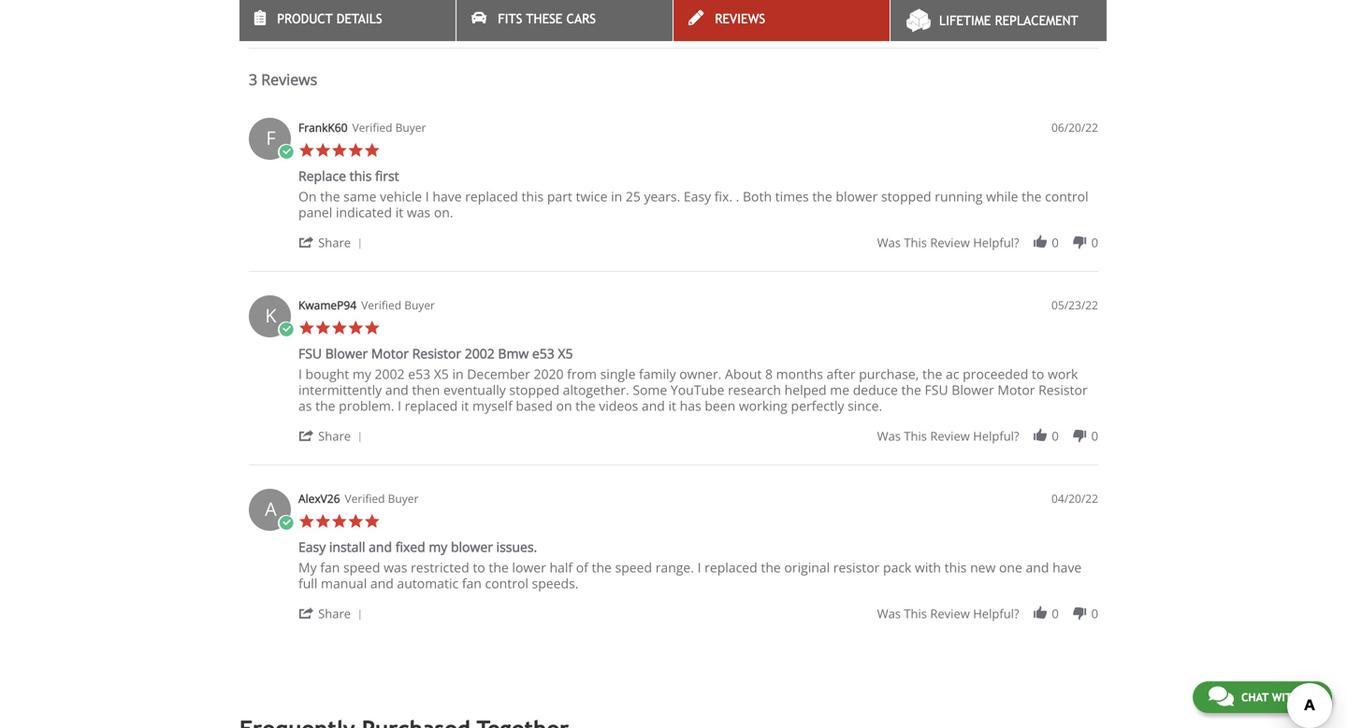 Task type: vqa. For each thing, say whether or not it's contained in the screenshot.
FITS at the left top of the page
yes



Task type: describe. For each thing, give the bounding box(es) containing it.
work
[[1048, 366, 1078, 383]]

group for f
[[877, 235, 1099, 251]]

replace
[[299, 167, 346, 185]]

verified for k
[[361, 298, 402, 313]]

me
[[830, 381, 850, 399]]

i inside replace this first on the same vehicle i have replaced this part twice in 25 years. easy fix. . both times the blower stopped running while the control panel indicated it was on.
[[426, 188, 429, 206]]

full
[[299, 575, 318, 593]]

replaced inside replace this first on the same vehicle i have replaced this part twice in 25 years. easy fix. . both times the blower stopped running while the control panel indicated it was on.
[[465, 188, 518, 206]]

circle checkmark image
[[278, 516, 294, 532]]

fits these cars
[[498, 11, 596, 26]]

blower inside replace this first on the same vehicle i have replaced this part twice in 25 years. easy fix. . both times the blower stopped running while the control panel indicated it was on.
[[836, 188, 878, 206]]

first
[[375, 167, 399, 185]]

replace this first on the same vehicle i have replaced this part twice in 25 years. easy fix. . both times the blower stopped running while the control panel indicated it was on.
[[299, 167, 1089, 221]]

vote up review by alexv26 on 20 apr 2022 image
[[1032, 606, 1049, 622]]

1 vertical spatial e53
[[408, 366, 431, 383]]

us
[[1303, 692, 1317, 705]]

it inside replace this first on the same vehicle i have replaced this part twice in 25 years. easy fix. . both times the blower stopped running while the control panel indicated it was on.
[[396, 204, 404, 221]]

fits these cars link
[[457, 0, 673, 41]]

was this review helpful? for k
[[877, 428, 1020, 445]]

my inside fsu blower motor resistor 2002 bmw e53 x5 i bought my 2002 e53 x5 in december 2020 from single family owner. about 8 months after purchase, the ac proceeded to work intermittently and then eventually stopped altogether. some youtube research helped me deduce the fsu blower motor resistor as the problem. i replaced it myself based on the videos and it has been working perfectly since.
[[353, 366, 371, 383]]

1 vertical spatial 2002
[[375, 366, 405, 383]]

8
[[765, 366, 773, 383]]

chat
[[1242, 692, 1269, 705]]

fixed
[[396, 539, 425, 556]]

fsu blower motor resistor 2002 bmw e53 x5 heading
[[299, 345, 573, 367]]

lower
[[512, 559, 546, 577]]

owner.
[[680, 366, 722, 383]]

vote up review by kwamep94 on 23 may 2022 image
[[1032, 428, 1049, 445]]

25
[[626, 188, 641, 206]]

share button for k
[[299, 427, 369, 445]]

years.
[[644, 188, 681, 206]]

details
[[337, 11, 382, 26]]

product
[[277, 11, 333, 26]]

buyer for a
[[388, 491, 419, 507]]

range.
[[656, 559, 694, 577]]

on
[[299, 188, 317, 206]]

stopped inside fsu blower motor resistor 2002 bmw e53 x5 i bought my 2002 e53 x5 in december 2020 from single family owner. about 8 months after purchase, the ac proceeded to work intermittently and then eventually stopped altogether. some youtube research helped me deduce the fsu blower motor resistor as the problem. i replaced it myself based on the videos and it has been working perfectly since.
[[509, 381, 560, 399]]

my
[[299, 559, 317, 577]]

frankk60 verified buyer
[[299, 120, 426, 135]]

was for f
[[877, 235, 901, 251]]

share for k
[[318, 428, 351, 445]]

on.
[[434, 204, 453, 221]]

in inside fsu blower motor resistor 2002 bmw e53 x5 i bought my 2002 e53 x5 in december 2020 from single family owner. about 8 months after purchase, the ac proceeded to work intermittently and then eventually stopped altogether. some youtube research helped me deduce the fsu blower motor resistor as the problem. i replaced it myself based on the videos and it has been working perfectly since.
[[452, 366, 464, 383]]

vote down review by alexv26 on 20 apr 2022 image
[[1072, 606, 1088, 622]]

share image for f
[[299, 235, 315, 251]]

product details
[[277, 11, 382, 26]]

stopped inside replace this first on the same vehicle i have replaced this part twice in 25 years. easy fix. . both times the blower stopped running while the control panel indicated it was on.
[[881, 188, 932, 206]]

the down replace at the left of the page
[[320, 188, 340, 206]]

vote down review by kwamep94 on 23 may 2022 image
[[1072, 428, 1088, 445]]

been
[[705, 397, 736, 415]]

have inside replace this first on the same vehicle i have replaced this part twice in 25 years. easy fix. . both times the blower stopped running while the control panel indicated it was on.
[[433, 188, 462, 206]]

speeds.
[[532, 575, 579, 593]]

kwamep94 verified buyer
[[299, 298, 435, 313]]

eventually
[[444, 381, 506, 399]]

buyer for k
[[404, 298, 435, 313]]

0 right vote down review by kwamep94 on 23 may 2022 icon
[[1092, 428, 1099, 445]]

ac
[[946, 366, 960, 383]]

05/23/22
[[1052, 298, 1099, 313]]

part
[[547, 188, 573, 206]]

vehicle
[[380, 188, 422, 206]]

3
[[249, 69, 257, 90]]

the right as at the left of the page
[[315, 397, 335, 415]]

the left ac
[[923, 366, 943, 383]]

pack
[[883, 559, 912, 577]]

review date 04/20/22 element
[[1052, 491, 1099, 507]]

review date 05/23/22 element
[[1052, 298, 1099, 314]]

1 horizontal spatial it
[[461, 397, 469, 415]]

resistor
[[834, 559, 880, 577]]

0 vertical spatial motor
[[371, 345, 409, 363]]

proceeded
[[963, 366, 1029, 383]]

product details link
[[240, 0, 456, 41]]

0 vertical spatial 2002
[[465, 345, 495, 363]]

replaced inside easy install and fixed my blower issues. my fan speed was restricted to the lower half of the speed range. i replaced the original resistor pack with this new one and have full manual and automatic fan control speeds.
[[705, 559, 758, 577]]

the right while
[[1022, 188, 1042, 206]]

fits
[[498, 11, 522, 26]]

blower inside easy install and fixed my blower issues. my fan speed was restricted to the lower half of the speed range. i replaced the original resistor pack with this new one and have full manual and automatic fan control speeds.
[[451, 539, 493, 556]]

verified buyer heading for a
[[345, 491, 419, 507]]

after
[[827, 366, 856, 383]]

original
[[785, 559, 830, 577]]

tab panel containing f
[[240, 109, 1108, 643]]

with inside easy install and fixed my blower issues. my fan speed was restricted to the lower half of the speed range. i replaced the original resistor pack with this new one and have full manual and automatic fan control speeds.
[[915, 559, 941, 577]]

0 horizontal spatial fan
[[320, 559, 340, 577]]

some
[[633, 381, 667, 399]]

bought
[[306, 366, 349, 383]]

helpful? for f
[[973, 235, 1020, 251]]

automatic
[[397, 575, 459, 593]]

based
[[516, 397, 553, 415]]

easy install and fixed my blower issues. my fan speed was restricted to the lower half of the speed range. i replaced the original resistor pack with this new one and have full manual and automatic fan control speeds.
[[299, 539, 1082, 593]]

the right the deduce at the bottom right
[[902, 381, 922, 399]]

purchase,
[[859, 366, 919, 383]]

2 horizontal spatial it
[[669, 397, 677, 415]]

same
[[344, 188, 377, 206]]

has
[[680, 397, 702, 415]]

helped
[[785, 381, 827, 399]]

my inside easy install and fixed my blower issues. my fan speed was restricted to the lower half of the speed range. i replaced the original resistor pack with this new one and have full manual and automatic fan control speeds.
[[429, 539, 448, 556]]

circle checkmark image for k
[[278, 322, 294, 338]]

easy install and fixed my blower issues. heading
[[299, 539, 537, 560]]

alexv26
[[299, 491, 340, 507]]

manual
[[321, 575, 367, 593]]

intermittently
[[299, 381, 382, 399]]

rating image
[[249, 0, 455, 24]]

times
[[775, 188, 809, 206]]

and right one
[[1026, 559, 1049, 577]]

in inside replace this first on the same vehicle i have replaced this part twice in 25 years. easy fix. . both times the blower stopped running while the control panel indicated it was on.
[[611, 188, 623, 206]]

research
[[728, 381, 781, 399]]

a
[[265, 497, 277, 522]]

control inside replace this first on the same vehicle i have replaced this part twice in 25 years. easy fix. . both times the blower stopped running while the control panel indicated it was on.
[[1045, 188, 1089, 206]]

0 vertical spatial blower
[[325, 345, 368, 363]]

1 vertical spatial reviews
[[261, 69, 317, 90]]

bmw
[[498, 345, 529, 363]]

circle checkmark image for f
[[278, 144, 294, 161]]

seperator image
[[354, 239, 366, 250]]

replacement
[[995, 13, 1079, 28]]

family
[[639, 366, 676, 383]]

lifetime replacement link
[[891, 0, 1107, 41]]

easy inside easy install and fixed my blower issues. my fan speed was restricted to the lower half of the speed range. i replaced the original resistor pack with this new one and have full manual and automatic fan control speeds.
[[299, 539, 326, 556]]

chat with us
[[1242, 692, 1317, 705]]

myself
[[473, 397, 513, 415]]

chat with us link
[[1193, 682, 1332, 714]]

group for a
[[877, 606, 1099, 623]]

new
[[970, 559, 996, 577]]

was this review helpful? for a
[[877, 606, 1020, 623]]

0 horizontal spatial resistor
[[412, 345, 461, 363]]

k
[[265, 303, 277, 329]]

was inside replace this first on the same vehicle i have replaced this part twice in 25 years. easy fix. . both times the blower stopped running while the control panel indicated it was on.
[[407, 204, 431, 221]]

to inside easy install and fixed my blower issues. my fan speed was restricted to the lower half of the speed range. i replaced the original resistor pack with this new one and have full manual and automatic fan control speeds.
[[473, 559, 485, 577]]

panel
[[299, 204, 332, 221]]

have inside easy install and fixed my blower issues. my fan speed was restricted to the lower half of the speed range. i replaced the original resistor pack with this new one and have full manual and automatic fan control speeds.
[[1053, 559, 1082, 577]]

06/20/22
[[1052, 120, 1099, 135]]

0 right vote down review by frankk60 on 20 jun 2022 image
[[1092, 235, 1099, 251]]

1 vertical spatial fsu
[[925, 381, 949, 399]]

share image
[[299, 428, 315, 445]]



Task type: locate. For each thing, give the bounding box(es) containing it.
share down manual
[[318, 606, 351, 623]]

1 vertical spatial x5
[[434, 366, 449, 383]]

fix.
[[715, 188, 733, 206]]

it
[[396, 204, 404, 221], [461, 397, 469, 415], [669, 397, 677, 415]]

3 reviews
[[249, 69, 317, 90]]

share for f
[[318, 235, 351, 251]]

2 vertical spatial was this review helpful?
[[877, 606, 1020, 623]]

and left the then on the bottom of the page
[[385, 381, 409, 399]]

verified buyer heading up first
[[352, 120, 426, 136]]

restricted
[[411, 559, 469, 577]]

fan right my
[[320, 559, 340, 577]]

1 vertical spatial control
[[485, 575, 529, 593]]

have up vote down review by alexv26 on 20 apr 2022 icon
[[1053, 559, 1082, 577]]

deduce
[[853, 381, 898, 399]]

in right the then on the bottom of the page
[[452, 366, 464, 383]]

0 horizontal spatial my
[[353, 366, 371, 383]]

working
[[739, 397, 788, 415]]

frankk60
[[299, 120, 348, 135]]

x5 up from on the left bottom of page
[[558, 345, 573, 363]]

alexv26 verified buyer
[[299, 491, 419, 507]]

was this review helpful? for f
[[877, 235, 1020, 251]]

2 review from the top
[[930, 428, 970, 445]]

altogether.
[[563, 381, 629, 399]]

the right on
[[576, 397, 596, 415]]

share image for a
[[299, 606, 315, 622]]

buyer up first
[[395, 120, 426, 135]]

i left the then on the bottom of the page
[[398, 397, 401, 415]]

2 was this review helpful? from the top
[[877, 428, 1020, 445]]

0 right vote up review by kwamep94 on 23 may 2022 icon
[[1052, 428, 1059, 445]]

0 vertical spatial fsu
[[299, 345, 322, 363]]

helpful? for k
[[973, 428, 1020, 445]]

2 group from the top
[[877, 428, 1099, 445]]

the
[[320, 188, 340, 206], [813, 188, 833, 206], [1022, 188, 1042, 206], [923, 366, 943, 383], [902, 381, 922, 399], [315, 397, 335, 415], [576, 397, 596, 415], [489, 559, 509, 577], [592, 559, 612, 577], [761, 559, 781, 577]]

on
[[556, 397, 572, 415]]

resistor up vote down review by kwamep94 on 23 may 2022 icon
[[1039, 381, 1088, 399]]

2002 up "problem."
[[375, 366, 405, 383]]

speed
[[343, 559, 380, 577], [615, 559, 652, 577]]

0 horizontal spatial motor
[[371, 345, 409, 363]]

1 horizontal spatial x5
[[558, 345, 573, 363]]

and right manual
[[370, 575, 394, 593]]

1 share button from the top
[[299, 234, 369, 251]]

3 share button from the top
[[299, 605, 369, 623]]

perfectly
[[791, 397, 845, 415]]

it right indicated
[[396, 204, 404, 221]]

indicated
[[336, 204, 392, 221]]

1 vertical spatial blower
[[952, 381, 994, 399]]

resistor up the then on the bottom of the page
[[412, 345, 461, 363]]

replaced right on.
[[465, 188, 518, 206]]

star image
[[299, 142, 315, 159], [315, 142, 331, 159], [348, 142, 364, 159], [364, 142, 380, 159], [299, 320, 315, 337], [331, 514, 348, 530], [348, 514, 364, 530], [364, 514, 380, 530]]

single
[[600, 366, 636, 383]]

1 speed from the left
[[343, 559, 380, 577]]

share image down panel
[[299, 235, 315, 251]]

2 seperator image from the top
[[354, 610, 366, 621]]

i left on.
[[426, 188, 429, 206]]

fan
[[320, 559, 340, 577], [462, 575, 482, 593]]

0 vertical spatial circle checkmark image
[[278, 144, 294, 161]]

0 vertical spatial resistor
[[412, 345, 461, 363]]

0 vertical spatial share button
[[299, 234, 369, 251]]

2 vertical spatial helpful?
[[973, 606, 1020, 623]]

my
[[353, 366, 371, 383], [429, 539, 448, 556]]

0 vertical spatial share
[[318, 235, 351, 251]]

this
[[350, 167, 372, 185], [522, 188, 544, 206], [904, 235, 927, 251], [904, 428, 927, 445], [945, 559, 967, 577], [904, 606, 927, 623]]

my up restricted
[[429, 539, 448, 556]]

0 vertical spatial replaced
[[465, 188, 518, 206]]

control down 'issues.'
[[485, 575, 529, 593]]

0 vertical spatial blower
[[836, 188, 878, 206]]

1 horizontal spatial in
[[611, 188, 623, 206]]

images & videos image
[[469, 0, 675, 24]]

1 horizontal spatial resistor
[[1039, 381, 1088, 399]]

e53
[[532, 345, 555, 363], [408, 366, 431, 383]]

0 horizontal spatial replaced
[[405, 397, 458, 415]]

1 horizontal spatial with
[[1272, 692, 1300, 705]]

star image
[[331, 142, 348, 159], [315, 320, 331, 337], [331, 320, 348, 337], [348, 320, 364, 337], [364, 320, 380, 337], [299, 514, 315, 530], [315, 514, 331, 530]]

1 vertical spatial review
[[930, 428, 970, 445]]

1 horizontal spatial stopped
[[881, 188, 932, 206]]

group for k
[[877, 428, 1099, 445]]

1 group from the top
[[877, 235, 1099, 251]]

with left us
[[1272, 692, 1300, 705]]

share right share icon
[[318, 428, 351, 445]]

circle checkmark image right 'k'
[[278, 322, 294, 338]]

0 right vote up review by alexv26 on 20 apr 2022 icon
[[1052, 606, 1059, 623]]

0 horizontal spatial to
[[473, 559, 485, 577]]

e53 left eventually
[[408, 366, 431, 383]]

was this review helpful? down new
[[877, 606, 1020, 623]]

2 speed from the left
[[615, 559, 652, 577]]

2 vertical spatial was
[[877, 606, 901, 623]]

1 horizontal spatial fsu
[[925, 381, 949, 399]]

i right range.
[[698, 559, 701, 577]]

1 horizontal spatial my
[[429, 539, 448, 556]]

blower up restricted
[[451, 539, 493, 556]]

1 share from the top
[[318, 235, 351, 251]]

blower right purchase,
[[952, 381, 994, 399]]

easy
[[684, 188, 711, 206], [299, 539, 326, 556]]

review for f
[[930, 235, 970, 251]]

2 vertical spatial verified buyer heading
[[345, 491, 419, 507]]

the down 'issues.'
[[489, 559, 509, 577]]

seperator image
[[354, 432, 366, 444], [354, 610, 366, 621]]

1 horizontal spatial reviews
[[715, 11, 766, 26]]

f
[[266, 125, 276, 151]]

1 horizontal spatial to
[[1032, 366, 1045, 383]]

1 vertical spatial easy
[[299, 539, 326, 556]]

share for a
[[318, 606, 351, 623]]

2 vertical spatial group
[[877, 606, 1099, 623]]

have
[[433, 188, 462, 206], [1053, 559, 1082, 577]]

verified right 'kwamep94'
[[361, 298, 402, 313]]

it left myself
[[461, 397, 469, 415]]

share
[[318, 235, 351, 251], [318, 428, 351, 445], [318, 606, 351, 623]]

0 vertical spatial to
[[1032, 366, 1045, 383]]

from
[[567, 366, 597, 383]]

1 review from the top
[[930, 235, 970, 251]]

helpful? left vote up review by frankk60 on 20 jun 2022 icon
[[973, 235, 1020, 251]]

my up "problem."
[[353, 366, 371, 383]]

1 circle checkmark image from the top
[[278, 144, 294, 161]]

0 vertical spatial my
[[353, 366, 371, 383]]

verified
[[352, 120, 393, 135], [361, 298, 402, 313], [345, 491, 385, 507]]

in left 25
[[611, 188, 623, 206]]

fan right automatic
[[462, 575, 482, 593]]

3 group from the top
[[877, 606, 1099, 623]]

0 vertical spatial easy
[[684, 188, 711, 206]]

0 horizontal spatial with
[[915, 559, 941, 577]]

3 was from the top
[[877, 606, 901, 623]]

helpful? left vote up review by alexv26 on 20 apr 2022 icon
[[973, 606, 1020, 623]]

was down fixed
[[384, 559, 407, 577]]

0 vertical spatial was this review helpful?
[[877, 235, 1020, 251]]

verified buyer heading for f
[[352, 120, 426, 136]]

2 was from the top
[[877, 428, 901, 445]]

while
[[986, 188, 1019, 206]]

replace this first heading
[[299, 167, 399, 189]]

comments image
[[1209, 686, 1234, 708]]

3 review from the top
[[930, 606, 970, 623]]

0 vertical spatial was
[[407, 204, 431, 221]]

both
[[743, 188, 772, 206]]

review down ac
[[930, 428, 970, 445]]

0 vertical spatial seperator image
[[354, 432, 366, 444]]

cars
[[567, 11, 596, 26]]

1 vertical spatial buyer
[[404, 298, 435, 313]]

this inside easy install and fixed my blower issues. my fan speed was restricted to the lower half of the speed range. i replaced the original resistor pack with this new one and have full manual and automatic fan control speeds.
[[945, 559, 967, 577]]

circle checkmark image right f
[[278, 144, 294, 161]]

0 horizontal spatial fsu
[[299, 345, 322, 363]]

0 horizontal spatial blower
[[451, 539, 493, 556]]

group down new
[[877, 606, 1099, 623]]

stopped
[[881, 188, 932, 206], [509, 381, 560, 399]]

and
[[385, 381, 409, 399], [642, 397, 665, 415], [369, 539, 392, 556], [1026, 559, 1049, 577], [370, 575, 394, 593]]

0 horizontal spatial speed
[[343, 559, 380, 577]]

0 vertical spatial buyer
[[395, 120, 426, 135]]

review for k
[[930, 428, 970, 445]]

reviews link
[[674, 0, 890, 41]]

review left vote up review by alexv26 on 20 apr 2022 icon
[[930, 606, 970, 623]]

1 horizontal spatial have
[[1053, 559, 1082, 577]]

1 horizontal spatial e53
[[532, 345, 555, 363]]

review for a
[[930, 606, 970, 623]]

0 horizontal spatial control
[[485, 575, 529, 593]]

04/20/22
[[1052, 491, 1099, 507]]

review date 06/20/22 element
[[1052, 120, 1099, 136]]

0 vertical spatial in
[[611, 188, 623, 206]]

verified buyer heading for k
[[361, 298, 435, 314]]

.
[[736, 188, 740, 206]]

2 share from the top
[[318, 428, 351, 445]]

the right times
[[813, 188, 833, 206]]

easy up my
[[299, 539, 326, 556]]

have right vehicle
[[433, 188, 462, 206]]

3 helpful? from the top
[[973, 606, 1020, 623]]

replaced right range.
[[705, 559, 758, 577]]

2 vertical spatial replaced
[[705, 559, 758, 577]]

circle checkmark image
[[278, 144, 294, 161], [278, 322, 294, 338]]

1 horizontal spatial blower
[[836, 188, 878, 206]]

then
[[412, 381, 440, 399]]

was inside easy install and fixed my blower issues. my fan speed was restricted to the lower half of the speed range. i replaced the original resistor pack with this new one and have full manual and automatic fan control speeds.
[[384, 559, 407, 577]]

was
[[407, 204, 431, 221], [384, 559, 407, 577]]

share button for f
[[299, 234, 369, 251]]

verified right alexv26
[[345, 491, 385, 507]]

1 vertical spatial group
[[877, 428, 1099, 445]]

was left on.
[[407, 204, 431, 221]]

2 circle checkmark image from the top
[[278, 322, 294, 338]]

reviews
[[715, 11, 766, 26], [261, 69, 317, 90]]

was for a
[[877, 606, 901, 623]]

buyer for f
[[395, 120, 426, 135]]

0 vertical spatial have
[[433, 188, 462, 206]]

group down proceeded
[[877, 428, 1099, 445]]

control up vote down review by frankk60 on 20 jun 2022 image
[[1045, 188, 1089, 206]]

1 horizontal spatial 2002
[[465, 345, 495, 363]]

2002 up december
[[465, 345, 495, 363]]

was this review helpful? down ac
[[877, 428, 1020, 445]]

group down while
[[877, 235, 1099, 251]]

1 horizontal spatial easy
[[684, 188, 711, 206]]

2 share button from the top
[[299, 427, 369, 445]]

tab panel
[[240, 109, 1108, 643]]

and left fixed
[[369, 539, 392, 556]]

share button
[[299, 234, 369, 251], [299, 427, 369, 445], [299, 605, 369, 623]]

1 was from the top
[[877, 235, 901, 251]]

to left work
[[1032, 366, 1045, 383]]

1 vertical spatial share button
[[299, 427, 369, 445]]

helpful? for a
[[973, 606, 1020, 623]]

1 vertical spatial replaced
[[405, 397, 458, 415]]

was for k
[[877, 428, 901, 445]]

0 right vote up review by frankk60 on 20 jun 2022 icon
[[1052, 235, 1059, 251]]

review down running
[[930, 235, 970, 251]]

1 vertical spatial motor
[[998, 381, 1035, 399]]

1 was this review helpful? from the top
[[877, 235, 1020, 251]]

motor
[[371, 345, 409, 363], [998, 381, 1035, 399]]

speed left range.
[[615, 559, 652, 577]]

problem.
[[339, 397, 394, 415]]

half
[[550, 559, 573, 577]]

fsu
[[299, 345, 322, 363], [925, 381, 949, 399]]

seperator image for a
[[354, 610, 366, 621]]

1 horizontal spatial speed
[[615, 559, 652, 577]]

buyer
[[395, 120, 426, 135], [404, 298, 435, 313], [388, 491, 419, 507]]

verified for a
[[345, 491, 385, 507]]

0 horizontal spatial e53
[[408, 366, 431, 383]]

group
[[877, 235, 1099, 251], [877, 428, 1099, 445], [877, 606, 1099, 623]]

reviews inside "link"
[[715, 11, 766, 26]]

with
[[915, 559, 941, 577], [1272, 692, 1300, 705]]

lifetime replacement
[[939, 13, 1079, 28]]

months
[[776, 366, 823, 383]]

0
[[1052, 235, 1059, 251], [1092, 235, 1099, 251], [1052, 428, 1059, 445], [1092, 428, 1099, 445], [1052, 606, 1059, 623], [1092, 606, 1099, 623]]

fsu right purchase,
[[925, 381, 949, 399]]

was this review helpful? down running
[[877, 235, 1020, 251]]

the left original
[[761, 559, 781, 577]]

1 share image from the top
[[299, 235, 315, 251]]

seperator image down manual
[[354, 610, 366, 621]]

replaced down fsu blower motor resistor 2002 bmw e53 x5 heading
[[405, 397, 458, 415]]

helpful? left vote up review by kwamep94 on 23 may 2022 icon
[[973, 428, 1020, 445]]

was this review helpful?
[[877, 235, 1020, 251], [877, 428, 1020, 445], [877, 606, 1020, 623]]

verified buyer heading up fsu blower motor resistor 2002 bmw e53 x5 heading
[[361, 298, 435, 314]]

2002
[[465, 345, 495, 363], [375, 366, 405, 383]]

1 vertical spatial with
[[1272, 692, 1300, 705]]

verified buyer heading up fixed
[[345, 491, 419, 507]]

i left "bought"
[[299, 366, 302, 383]]

0 vertical spatial group
[[877, 235, 1099, 251]]

about
[[725, 366, 762, 383]]

was
[[877, 235, 901, 251], [877, 428, 901, 445], [877, 606, 901, 623]]

youtube
[[671, 381, 725, 399]]

vote up review by frankk60 on 20 jun 2022 image
[[1032, 235, 1049, 251]]

x5 left december
[[434, 366, 449, 383]]

i inside easy install and fixed my blower issues. my fan speed was restricted to the lower half of the speed range. i replaced the original resistor pack with this new one and have full manual and automatic fan control speeds.
[[698, 559, 701, 577]]

x5
[[558, 345, 573, 363], [434, 366, 449, 383]]

1 vertical spatial verified
[[361, 298, 402, 313]]

0 horizontal spatial reviews
[[261, 69, 317, 90]]

verified buyer heading
[[352, 120, 426, 136], [361, 298, 435, 314], [345, 491, 419, 507]]

0 vertical spatial stopped
[[881, 188, 932, 206]]

2 share image from the top
[[299, 606, 315, 622]]

kwamep94
[[299, 298, 357, 313]]

2020
[[534, 366, 564, 383]]

0 horizontal spatial easy
[[299, 539, 326, 556]]

seperator image for k
[[354, 432, 366, 444]]

i
[[426, 188, 429, 206], [299, 366, 302, 383], [398, 397, 401, 415], [698, 559, 701, 577]]

share button down manual
[[299, 605, 369, 623]]

3 share from the top
[[318, 606, 351, 623]]

in
[[611, 188, 623, 206], [452, 366, 464, 383]]

1 horizontal spatial replaced
[[465, 188, 518, 206]]

share button for a
[[299, 605, 369, 623]]

replaced inside fsu blower motor resistor 2002 bmw e53 x5 i bought my 2002 e53 x5 in december 2020 from single family owner. about 8 months after purchase, the ac proceeded to work intermittently and then eventually stopped altogether. some youtube research helped me deduce the fsu blower motor resistor as the problem. i replaced it myself based on the videos and it has been working perfectly since.
[[405, 397, 458, 415]]

0 vertical spatial was
[[877, 235, 901, 251]]

1 vertical spatial blower
[[451, 539, 493, 556]]

3 was this review helpful? from the top
[[877, 606, 1020, 623]]

0 vertical spatial with
[[915, 559, 941, 577]]

speed down install
[[343, 559, 380, 577]]

these
[[526, 11, 563, 26]]

videos
[[599, 397, 638, 415]]

control inside easy install and fixed my blower issues. my fan speed was restricted to the lower half of the speed range. i replaced the original resistor pack with this new one and have full manual and automatic fan control speeds.
[[485, 575, 529, 593]]

verified for f
[[352, 120, 393, 135]]

0 vertical spatial control
[[1045, 188, 1089, 206]]

2 helpful? from the top
[[973, 428, 1020, 445]]

motor down 'kwamep94 verified buyer'
[[371, 345, 409, 363]]

stopped left running
[[881, 188, 932, 206]]

share image
[[299, 235, 315, 251], [299, 606, 315, 622]]

buyer up fsu blower motor resistor 2002 bmw e53 x5 heading
[[404, 298, 435, 313]]

and down family
[[642, 397, 665, 415]]

blower right times
[[836, 188, 878, 206]]

1 vertical spatial my
[[429, 539, 448, 556]]

review
[[930, 235, 970, 251], [930, 428, 970, 445], [930, 606, 970, 623]]

to inside fsu blower motor resistor 2002 bmw e53 x5 i bought my 2002 e53 x5 in december 2020 from single family owner. about 8 months after purchase, the ac proceeded to work intermittently and then eventually stopped altogether. some youtube research helped me deduce the fsu blower motor resistor as the problem. i replaced it myself based on the videos and it has been working perfectly since.
[[1032, 366, 1045, 383]]

to right restricted
[[473, 559, 485, 577]]

control
[[1045, 188, 1089, 206], [485, 575, 529, 593]]

with right pack
[[915, 559, 941, 577]]

vote down review by frankk60 on 20 jun 2022 image
[[1072, 235, 1088, 251]]

fsu blower motor resistor 2002 bmw e53 x5 i bought my 2002 e53 x5 in december 2020 from single family owner. about 8 months after purchase, the ac proceeded to work intermittently and then eventually stopped altogether. some youtube research helped me deduce the fsu blower motor resistor as the problem. i replaced it myself based on the videos and it has been working perfectly since.
[[299, 345, 1088, 415]]

1 vertical spatial circle checkmark image
[[278, 322, 294, 338]]

1 vertical spatial was
[[384, 559, 407, 577]]

1 vertical spatial to
[[473, 559, 485, 577]]

one
[[999, 559, 1023, 577]]

1 vertical spatial resistor
[[1039, 381, 1088, 399]]

1 horizontal spatial blower
[[952, 381, 994, 399]]

as
[[299, 397, 312, 415]]

share left seperator image
[[318, 235, 351, 251]]

buyer up fixed
[[388, 491, 419, 507]]

1 vertical spatial verified buyer heading
[[361, 298, 435, 314]]

fsu up "bought"
[[299, 345, 322, 363]]

issues.
[[496, 539, 537, 556]]

0 right vote down review by alexv26 on 20 apr 2022 icon
[[1092, 606, 1099, 623]]

0 horizontal spatial blower
[[325, 345, 368, 363]]

share button down panel
[[299, 234, 369, 251]]

since.
[[848, 397, 883, 415]]

stopped down bmw at the left of the page
[[509, 381, 560, 399]]

seperator image down "problem."
[[354, 432, 366, 444]]

1 seperator image from the top
[[354, 432, 366, 444]]

lifetime
[[939, 13, 991, 28]]

blower up "bought"
[[325, 345, 368, 363]]

motor left work
[[998, 381, 1035, 399]]

it left has
[[669, 397, 677, 415]]

1 horizontal spatial control
[[1045, 188, 1089, 206]]

1 vertical spatial helpful?
[[973, 428, 1020, 445]]

1 vertical spatial in
[[452, 366, 464, 383]]

install
[[329, 539, 365, 556]]

share button down as at the left of the page
[[299, 427, 369, 445]]

2 vertical spatial review
[[930, 606, 970, 623]]

0 horizontal spatial have
[[433, 188, 462, 206]]

easy inside replace this first on the same vehicle i have replaced this part twice in 25 years. easy fix. . both times the blower stopped running while the control panel indicated it was on.
[[684, 188, 711, 206]]

1 helpful? from the top
[[973, 235, 1020, 251]]

the right of
[[592, 559, 612, 577]]

1 vertical spatial have
[[1053, 559, 1082, 577]]

of
[[576, 559, 588, 577]]

0 vertical spatial share image
[[299, 235, 315, 251]]

e53 up 2020
[[532, 345, 555, 363]]

0 vertical spatial e53
[[532, 345, 555, 363]]

0 vertical spatial x5
[[558, 345, 573, 363]]

2 vertical spatial buyer
[[388, 491, 419, 507]]

twice
[[576, 188, 608, 206]]

running
[[935, 188, 983, 206]]

1 vertical spatial share
[[318, 428, 351, 445]]

1 horizontal spatial motor
[[998, 381, 1035, 399]]

1 horizontal spatial fan
[[462, 575, 482, 593]]

share image down full
[[299, 606, 315, 622]]

1 vertical spatial was this review helpful?
[[877, 428, 1020, 445]]

easy left fix.
[[684, 188, 711, 206]]

december
[[467, 366, 530, 383]]



